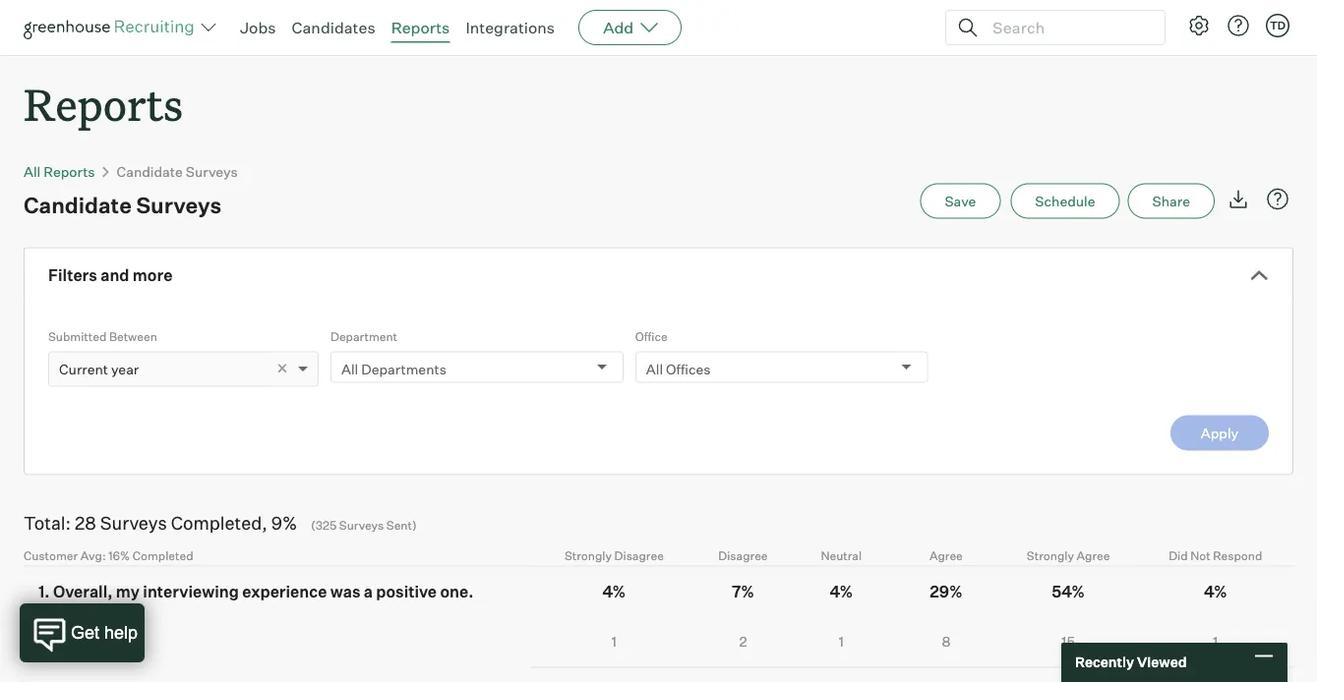 Task type: vqa. For each thing, say whether or not it's contained in the screenshot.
Save
yes



Task type: locate. For each thing, give the bounding box(es) containing it.
surveys
[[186, 163, 238, 180], [136, 192, 222, 219], [100, 512, 167, 534], [339, 518, 384, 533]]

all offices
[[646, 361, 711, 378]]

1 horizontal spatial disagree
[[718, 549, 768, 563]]

1 horizontal spatial strongly
[[1027, 549, 1074, 563]]

offices
[[666, 361, 711, 378]]

1 down 'neutral'
[[839, 634, 844, 651]]

3 1 from the left
[[1213, 634, 1218, 651]]

4%
[[603, 583, 626, 602], [830, 583, 853, 602], [1204, 583, 1227, 602]]

sent)
[[386, 518, 417, 533]]

0 horizontal spatial 1
[[612, 634, 617, 651]]

disagree
[[614, 549, 664, 563], [718, 549, 768, 563]]

1 down did not respond
[[1213, 634, 1218, 651]]

2 agree from the left
[[1077, 549, 1110, 563]]

1 down strongly disagree
[[612, 634, 617, 651]]

strongly
[[565, 549, 612, 563], [1027, 549, 1074, 563]]

positive
[[376, 583, 437, 602]]

4% down strongly disagree
[[603, 583, 626, 602]]

4% down did not respond
[[1204, 583, 1227, 602]]

0 vertical spatial reports
[[391, 18, 450, 37]]

agree
[[930, 549, 963, 563], [1077, 549, 1110, 563]]

td button
[[1262, 10, 1294, 41]]

integrations link
[[466, 18, 555, 37]]

neutral
[[821, 549, 862, 563]]

2 strongly from the left
[[1027, 549, 1074, 563]]

candidate right all reports link
[[117, 163, 183, 180]]

save and schedule this report to revisit it! element
[[920, 184, 1011, 219]]

strongly for strongly disagree
[[565, 549, 612, 563]]

respond
[[1213, 549, 1262, 563]]

×
[[277, 357, 288, 379]]

all reports link
[[24, 163, 95, 180]]

total:
[[24, 512, 71, 534]]

share button
[[1128, 184, 1215, 219]]

filters
[[48, 266, 97, 285]]

agree up 54%
[[1077, 549, 1110, 563]]

candidates link
[[292, 18, 375, 37]]

1. overall, my interviewing experience was a positive one.
[[38, 583, 474, 602]]

54%
[[1052, 583, 1085, 602]]

download image
[[1227, 188, 1250, 211]]

1.
[[38, 583, 50, 602]]

2 horizontal spatial 4%
[[1204, 583, 1227, 602]]

strongly agree
[[1027, 549, 1110, 563]]

one.
[[440, 583, 474, 602]]

1 vertical spatial candidate
[[24, 192, 132, 219]]

1 horizontal spatial all
[[341, 361, 358, 378]]

1 horizontal spatial 4%
[[830, 583, 853, 602]]

all
[[24, 163, 41, 180], [341, 361, 358, 378], [646, 361, 663, 378]]

0 horizontal spatial agree
[[930, 549, 963, 563]]

0 horizontal spatial strongly
[[565, 549, 612, 563]]

0 horizontal spatial 4%
[[603, 583, 626, 602]]

28
[[75, 512, 96, 534]]

customer avg: 16% completed
[[24, 549, 193, 563]]

candidate down all reports link
[[24, 192, 132, 219]]

1
[[612, 634, 617, 651], [839, 634, 844, 651], [1213, 634, 1218, 651]]

candidate surveys
[[117, 163, 238, 180], [24, 192, 222, 219]]

department
[[331, 329, 397, 344]]

interviewing
[[143, 583, 239, 602]]

1 strongly from the left
[[565, 549, 612, 563]]

1 horizontal spatial agree
[[1077, 549, 1110, 563]]

1 horizontal spatial 1
[[839, 634, 844, 651]]

and
[[101, 266, 129, 285]]

29%
[[930, 583, 963, 602]]

reports
[[391, 18, 450, 37], [24, 75, 183, 133], [44, 163, 95, 180]]

1 4% from the left
[[603, 583, 626, 602]]

candidate
[[117, 163, 183, 180], [24, 192, 132, 219]]

4% down 'neutral'
[[830, 583, 853, 602]]

all reports
[[24, 163, 95, 180]]

completed
[[133, 549, 193, 563]]

strongly disagree
[[565, 549, 664, 563]]

0 horizontal spatial all
[[24, 163, 41, 180]]

2 horizontal spatial 1
[[1213, 634, 1218, 651]]

3 4% from the left
[[1204, 583, 1227, 602]]

agree up 29%
[[930, 549, 963, 563]]

2 horizontal spatial all
[[646, 361, 663, 378]]

configure image
[[1187, 14, 1211, 37]]

1 vertical spatial reports
[[24, 75, 183, 133]]

jobs
[[240, 18, 276, 37]]

0 horizontal spatial disagree
[[614, 549, 664, 563]]

integrations
[[466, 18, 555, 37]]



Task type: describe. For each thing, give the bounding box(es) containing it.
td button
[[1266, 14, 1290, 37]]

share
[[1152, 192, 1190, 210]]

save button
[[920, 184, 1001, 219]]

recently viewed
[[1075, 654, 1187, 671]]

all for all offices
[[646, 361, 663, 378]]

did not respond
[[1169, 549, 1262, 563]]

2 disagree from the left
[[718, 549, 768, 563]]

my
[[116, 583, 140, 602]]

more
[[133, 266, 173, 285]]

all for all departments
[[341, 361, 358, 378]]

overall,
[[53, 583, 113, 602]]

0 vertical spatial candidate surveys
[[117, 163, 238, 180]]

0 vertical spatial candidate
[[117, 163, 183, 180]]

total: 28 surveys completed, 9% (325 surveys sent)
[[24, 512, 417, 534]]

td
[[1270, 19, 1286, 32]]

2 4% from the left
[[830, 583, 853, 602]]

a
[[364, 583, 373, 602]]

current year
[[59, 361, 139, 378]]

add button
[[579, 10, 682, 45]]

Search text field
[[988, 13, 1147, 42]]

candidates
[[292, 18, 375, 37]]

1 disagree from the left
[[614, 549, 664, 563]]

add
[[603, 18, 634, 37]]

8
[[942, 634, 951, 651]]

all departments
[[341, 361, 447, 378]]

16%
[[108, 549, 130, 563]]

2 vertical spatial reports
[[44, 163, 95, 180]]

1 agree from the left
[[930, 549, 963, 563]]

viewed
[[1137, 654, 1187, 671]]

1 vertical spatial candidate surveys
[[24, 192, 222, 219]]

not
[[1190, 549, 1211, 563]]

all for all reports
[[24, 163, 41, 180]]

reports link
[[391, 18, 450, 37]]

departments
[[361, 361, 447, 378]]

(325
[[311, 518, 337, 533]]

office
[[635, 329, 668, 344]]

customer
[[24, 549, 78, 563]]

experience
[[242, 583, 327, 602]]

current
[[59, 361, 108, 378]]

7%
[[732, 583, 754, 602]]

jobs link
[[240, 18, 276, 37]]

greenhouse recruiting image
[[24, 16, 201, 39]]

submitted between
[[48, 329, 157, 344]]

was
[[330, 583, 360, 602]]

between
[[109, 329, 157, 344]]

2
[[739, 634, 747, 651]]

schedule
[[1035, 192, 1095, 210]]

current year option
[[59, 361, 139, 378]]

filters and more
[[48, 266, 173, 285]]

candidate surveys link
[[117, 163, 238, 180]]

save
[[945, 192, 976, 210]]

submitted
[[48, 329, 107, 344]]

recently
[[1075, 654, 1134, 671]]

surveys inside total: 28 surveys completed, 9% (325 surveys sent)
[[339, 518, 384, 533]]

did
[[1169, 549, 1188, 563]]

year
[[111, 361, 139, 378]]

1 1 from the left
[[612, 634, 617, 651]]

15
[[1062, 634, 1075, 651]]

avg:
[[80, 549, 106, 563]]

faq image
[[1266, 188, 1290, 211]]

completed,
[[171, 512, 267, 534]]

9%
[[271, 512, 297, 534]]

2 1 from the left
[[839, 634, 844, 651]]

schedule button
[[1011, 184, 1120, 219]]

strongly for strongly agree
[[1027, 549, 1074, 563]]



